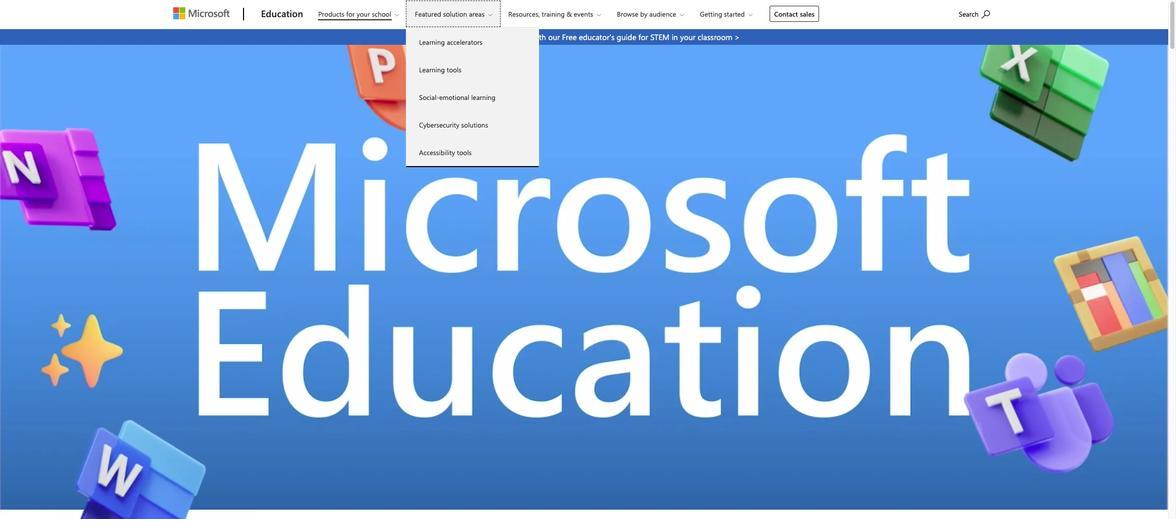 Task type: locate. For each thing, give the bounding box(es) containing it.
tools for learning tools
[[447, 65, 462, 74]]

getting
[[700, 9, 722, 18]]

your
[[357, 9, 370, 18], [680, 32, 696, 42]]

stem left in
[[651, 32, 670, 42]]

learning up social-
[[419, 65, 445, 74]]

1 horizontal spatial your
[[680, 32, 696, 42]]

browse by audience
[[617, 9, 677, 18]]

your inside products for your school dropdown button
[[357, 9, 370, 18]]

resources,
[[508, 9, 540, 18]]

your right in
[[680, 32, 696, 42]]

products
[[318, 9, 345, 18]]

1 horizontal spatial stem
[[651, 32, 670, 42]]

tools inside accessibility tools link
[[457, 148, 472, 157]]

free
[[562, 32, 577, 42]]

accelerators
[[447, 37, 483, 46]]

your inside celebrate national stem day with our free educator's guide for stem in your classroom > link
[[680, 32, 696, 42]]

accessibility tools link
[[407, 138, 539, 166]]

browse by audience button
[[608, 1, 693, 27]]

learning
[[419, 37, 445, 46], [419, 65, 445, 74]]

stem
[[495, 32, 514, 42], [651, 32, 670, 42]]

getting started
[[700, 9, 745, 18]]

solution
[[443, 9, 467, 18]]

0 vertical spatial your
[[357, 9, 370, 18]]

solutions
[[461, 120, 488, 129]]

1 vertical spatial tools
[[457, 148, 472, 157]]

1 horizontal spatial for
[[639, 32, 648, 42]]

social-emotional learning
[[419, 93, 496, 102]]

for right products
[[346, 9, 355, 18]]

2 learning from the top
[[419, 65, 445, 74]]

events
[[574, 9, 593, 18]]

tools inside learning tools link
[[447, 65, 462, 74]]

1 learning from the top
[[419, 37, 445, 46]]

contact sales link
[[770, 6, 820, 22]]

with
[[532, 32, 546, 42]]

in
[[672, 32, 678, 42]]

educator's
[[579, 32, 615, 42]]

learning
[[471, 93, 496, 102]]

stem left day
[[495, 32, 514, 42]]

celebrate national stem day with our free educator's guide for stem in your classroom >
[[429, 32, 740, 42]]

&
[[567, 9, 572, 18]]

day
[[516, 32, 530, 42]]

search
[[959, 9, 979, 18]]

tools for accessibility tools
[[457, 148, 472, 157]]

national
[[464, 32, 493, 42]]

training
[[542, 9, 565, 18]]

sales
[[800, 9, 815, 18]]

search button
[[955, 2, 995, 25]]

classroom
[[698, 32, 733, 42]]

tools right the accessibility at the left top of the page
[[457, 148, 472, 157]]

cybersecurity
[[419, 120, 460, 129]]

education
[[261, 7, 303, 20]]

Search search field
[[954, 2, 1001, 25]]

1 vertical spatial your
[[680, 32, 696, 42]]

for
[[346, 9, 355, 18], [639, 32, 648, 42]]

learning down featured at the left top of page
[[419, 37, 445, 46]]

0 horizontal spatial your
[[357, 9, 370, 18]]

0 vertical spatial learning
[[419, 37, 445, 46]]

1 vertical spatial for
[[639, 32, 648, 42]]

0 horizontal spatial stem
[[495, 32, 514, 42]]

featured solution areas
[[415, 9, 485, 18]]

getting started button
[[691, 1, 761, 27]]

learning for learning accelerators
[[419, 37, 445, 46]]

0 horizontal spatial for
[[346, 9, 355, 18]]

school
[[372, 9, 391, 18]]

0 vertical spatial tools
[[447, 65, 462, 74]]

celebrate national stem day with our free educator's guide for stem in your classroom > link
[[0, 29, 1169, 45]]

audience
[[650, 9, 677, 18]]

0 vertical spatial for
[[346, 9, 355, 18]]

education link
[[256, 1, 308, 29]]

for right guide
[[639, 32, 648, 42]]

>
[[735, 32, 740, 42]]

1 vertical spatial learning
[[419, 65, 445, 74]]

tools up emotional
[[447, 65, 462, 74]]

your left the school
[[357, 9, 370, 18]]

cybersecurity solutions
[[419, 120, 488, 129]]

tools
[[447, 65, 462, 74], [457, 148, 472, 157]]



Task type: vqa. For each thing, say whether or not it's contained in the screenshot.
Shop at the right top
no



Task type: describe. For each thing, give the bounding box(es) containing it.
areas
[[469, 9, 485, 18]]

for inside dropdown button
[[346, 9, 355, 18]]

products for your school
[[318, 9, 391, 18]]

guide
[[617, 32, 637, 42]]

featured solution areas button
[[406, 1, 501, 27]]

learning tools link
[[407, 56, 539, 83]]

social-
[[419, 93, 439, 102]]

by
[[640, 9, 648, 18]]

started
[[724, 9, 745, 18]]

resources, training & events
[[508, 9, 593, 18]]

celebrate
[[429, 32, 461, 42]]

our
[[548, 32, 560, 42]]

learning for learning tools
[[419, 65, 445, 74]]

learning accelerators
[[419, 37, 483, 46]]

1 stem from the left
[[495, 32, 514, 42]]

2 stem from the left
[[651, 32, 670, 42]]

featured
[[415, 9, 441, 18]]

accessibility tools
[[419, 148, 472, 157]]

contact
[[775, 9, 798, 18]]

learning accelerators link
[[407, 28, 539, 56]]

resources, training & events button
[[500, 1, 610, 27]]

contact sales
[[775, 9, 815, 18]]

learning tools
[[419, 65, 462, 74]]

cybersecurity solutions link
[[407, 111, 539, 138]]

browse
[[617, 9, 639, 18]]

social-emotional learning link
[[407, 83, 539, 111]]

microsoft image
[[173, 7, 229, 19]]

accessibility
[[419, 148, 455, 157]]

emotional
[[439, 93, 470, 102]]

products for your school button
[[309, 1, 408, 27]]



